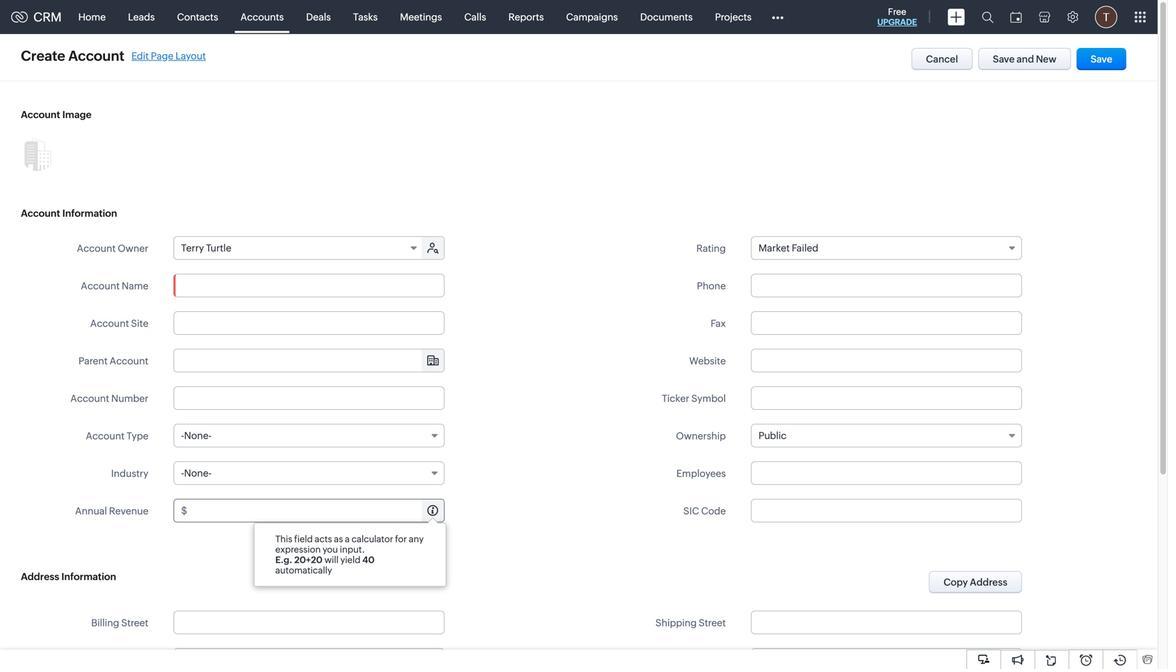 Task type: vqa. For each thing, say whether or not it's contained in the screenshot.
button
no



Task type: locate. For each thing, give the bounding box(es) containing it.
turtle
[[206, 243, 231, 254]]

- right type at bottom left
[[181, 431, 184, 442]]

account left type at bottom left
[[86, 431, 125, 442]]

expression
[[275, 545, 321, 555]]

this
[[275, 534, 292, 545]]

account for account name
[[81, 281, 120, 292]]

type
[[127, 431, 148, 442]]

1 horizontal spatial address
[[970, 577, 1008, 588]]

information
[[62, 208, 117, 219], [61, 572, 116, 583]]

1 - from the top
[[181, 431, 184, 442]]

crm link
[[11, 10, 62, 24]]

- up $
[[181, 468, 184, 479]]

none- up $
[[184, 468, 212, 479]]

street right billing
[[121, 618, 148, 629]]

1 save from the left
[[993, 54, 1015, 65]]

contacts
[[177, 11, 218, 23]]

parent
[[78, 356, 108, 367]]

Market Failed field
[[751, 236, 1022, 260]]

0 vertical spatial -
[[181, 431, 184, 442]]

address
[[21, 572, 59, 583], [970, 577, 1008, 588]]

layout
[[176, 50, 206, 62]]

0 horizontal spatial save
[[993, 54, 1015, 65]]

reports
[[509, 11, 544, 23]]

account left image on the left of the page
[[21, 109, 60, 120]]

sic code
[[684, 506, 726, 517]]

1 horizontal spatial save
[[1091, 54, 1113, 65]]

account left owner
[[77, 243, 116, 254]]

edit
[[131, 50, 149, 62]]

will
[[324, 555, 339, 566]]

any
[[409, 534, 424, 545]]

1 none- from the top
[[184, 431, 212, 442]]

Terry Turtle field
[[174, 237, 423, 259]]

1 -none- from the top
[[181, 431, 212, 442]]

as
[[334, 534, 343, 545]]

1 street from the left
[[121, 618, 148, 629]]

none- right type at bottom left
[[184, 431, 212, 442]]

-none- for account type
[[181, 431, 212, 442]]

billing street
[[91, 618, 148, 629]]

account owner
[[77, 243, 148, 254]]

create account edit page layout
[[21, 48, 206, 64]]

meetings link
[[389, 0, 453, 34]]

reports link
[[497, 0, 555, 34]]

0 horizontal spatial street
[[121, 618, 148, 629]]

1 -none- field from the top
[[173, 424, 445, 448]]

- for industry
[[181, 468, 184, 479]]

terry
[[181, 243, 204, 254]]

information up account owner
[[62, 208, 117, 219]]

site
[[131, 318, 148, 329]]

1 vertical spatial -none- field
[[173, 462, 445, 485]]

0 vertical spatial information
[[62, 208, 117, 219]]

logo image
[[11, 11, 28, 23]]

create
[[21, 48, 65, 64]]

create menu image
[[948, 9, 965, 25]]

save down the profile element
[[1091, 54, 1113, 65]]

-none- field for industry
[[173, 462, 445, 485]]

information for account
[[62, 208, 117, 219]]

account down the home link
[[68, 48, 125, 64]]

account left name
[[81, 281, 120, 292]]

2 -none- field from the top
[[173, 462, 445, 485]]

-None- field
[[173, 424, 445, 448], [173, 462, 445, 485]]

account
[[68, 48, 125, 64], [21, 109, 60, 120], [21, 208, 60, 219], [77, 243, 116, 254], [81, 281, 120, 292], [90, 318, 129, 329], [110, 356, 148, 367], [70, 393, 109, 404], [86, 431, 125, 442]]

2 - from the top
[[181, 468, 184, 479]]

2 none- from the top
[[184, 468, 212, 479]]

account for account type
[[86, 431, 125, 442]]

account number
[[70, 393, 148, 404]]

1 vertical spatial -none-
[[181, 468, 212, 479]]

revenue
[[109, 506, 148, 517]]

1 vertical spatial none-
[[184, 468, 212, 479]]

1 horizontal spatial street
[[699, 618, 726, 629]]

information for address
[[61, 572, 116, 583]]

40
[[362, 555, 375, 566]]

account image
[[21, 109, 92, 120]]

image image
[[21, 138, 54, 171]]

street right shipping
[[699, 618, 726, 629]]

street
[[121, 618, 148, 629], [699, 618, 726, 629]]

search image
[[982, 11, 994, 23]]

None text field
[[173, 387, 445, 410], [751, 387, 1022, 410], [751, 462, 1022, 485], [189, 500, 444, 522], [751, 611, 1022, 635], [751, 649, 1022, 670], [173, 387, 445, 410], [751, 387, 1022, 410], [751, 462, 1022, 485], [189, 500, 444, 522], [751, 611, 1022, 635], [751, 649, 1022, 670]]

address information copy address
[[21, 572, 1008, 588]]

account left site
[[90, 318, 129, 329]]

automatically
[[275, 566, 332, 576]]

number
[[111, 393, 148, 404]]

account down parent
[[70, 393, 109, 404]]

None field
[[174, 350, 444, 372]]

you
[[323, 545, 338, 555]]

employees
[[677, 468, 726, 480]]

- for account type
[[181, 431, 184, 442]]

account for account owner
[[77, 243, 116, 254]]

2 -none- from the top
[[181, 468, 212, 479]]

2 save from the left
[[1091, 54, 1113, 65]]

cancel button
[[912, 48, 973, 70]]

ownership
[[676, 431, 726, 442]]

None text field
[[173, 274, 445, 298], [751, 274, 1022, 298], [173, 312, 445, 335], [751, 312, 1022, 335], [751, 349, 1022, 373], [174, 350, 444, 372], [751, 499, 1022, 523], [173, 611, 445, 635], [173, 649, 445, 670], [173, 274, 445, 298], [751, 274, 1022, 298], [173, 312, 445, 335], [751, 312, 1022, 335], [751, 349, 1022, 373], [174, 350, 444, 372], [751, 499, 1022, 523], [173, 611, 445, 635], [173, 649, 445, 670]]

-none- right type at bottom left
[[181, 431, 212, 442]]

0 vertical spatial -none- field
[[173, 424, 445, 448]]

0 vertical spatial none-
[[184, 431, 212, 442]]

account down image
[[21, 208, 60, 219]]

industry
[[111, 468, 148, 480]]

profile image
[[1095, 6, 1118, 28]]

1 vertical spatial -
[[181, 468, 184, 479]]

free
[[888, 7, 907, 17]]

none- for account type
[[184, 431, 212, 442]]

copy
[[944, 577, 968, 588]]

0 horizontal spatial address
[[21, 572, 59, 583]]

-none-
[[181, 431, 212, 442], [181, 468, 212, 479]]

information inside address information copy address
[[61, 572, 116, 583]]

leads link
[[117, 0, 166, 34]]

0 vertical spatial -none-
[[181, 431, 212, 442]]

-none- up $
[[181, 468, 212, 479]]

account right parent
[[110, 356, 148, 367]]

-
[[181, 431, 184, 442], [181, 468, 184, 479]]

1 vertical spatial information
[[61, 572, 116, 583]]

campaigns link
[[555, 0, 629, 34]]

information up billing
[[61, 572, 116, 583]]

save left and
[[993, 54, 1015, 65]]

accounts link
[[229, 0, 295, 34]]

2 street from the left
[[699, 618, 726, 629]]

free upgrade
[[878, 7, 917, 27]]

tasks
[[353, 11, 378, 23]]

save
[[993, 54, 1015, 65], [1091, 54, 1113, 65]]

shipping
[[656, 618, 697, 629]]

sic
[[684, 506, 699, 517]]

input.
[[340, 545, 365, 555]]



Task type: describe. For each thing, give the bounding box(es) containing it.
contacts link
[[166, 0, 229, 34]]

create menu element
[[940, 0, 974, 34]]

rating
[[697, 243, 726, 254]]

account information
[[21, 208, 117, 219]]

shipping street
[[656, 618, 726, 629]]

Public field
[[751, 424, 1022, 448]]

accounts
[[241, 11, 284, 23]]

street for billing street
[[121, 618, 148, 629]]

campaigns
[[566, 11, 618, 23]]

-none- for industry
[[181, 468, 212, 479]]

symbol
[[692, 393, 726, 404]]

failed
[[792, 243, 819, 254]]

page
[[151, 50, 174, 62]]

home link
[[67, 0, 117, 34]]

edit page layout link
[[131, 50, 206, 62]]

save button
[[1077, 48, 1127, 70]]

$
[[181, 506, 187, 517]]

market failed
[[759, 243, 819, 254]]

fax
[[711, 318, 726, 329]]

calculator
[[352, 534, 393, 545]]

phone
[[697, 281, 726, 292]]

save for save and new
[[993, 54, 1015, 65]]

profile element
[[1087, 0, 1126, 34]]

ticker symbol
[[662, 393, 726, 404]]

code
[[701, 506, 726, 517]]

account for account information
[[21, 208, 60, 219]]

leads
[[128, 11, 155, 23]]

calls link
[[453, 0, 497, 34]]

documents link
[[629, 0, 704, 34]]

projects
[[715, 11, 752, 23]]

home
[[78, 11, 106, 23]]

public
[[759, 431, 787, 442]]

terry turtle
[[181, 243, 231, 254]]

account for account image
[[21, 109, 60, 120]]

save and new
[[993, 54, 1057, 65]]

e.g.
[[275, 555, 292, 566]]

account type
[[86, 431, 148, 442]]

acts
[[315, 534, 332, 545]]

documents
[[640, 11, 693, 23]]

annual revenue
[[75, 506, 148, 517]]

street for shipping street
[[699, 618, 726, 629]]

market
[[759, 243, 790, 254]]

deals link
[[295, 0, 342, 34]]

account site
[[90, 318, 148, 329]]

a
[[345, 534, 350, 545]]

account for account number
[[70, 393, 109, 404]]

deals
[[306, 11, 331, 23]]

website
[[689, 356, 726, 367]]

image
[[62, 109, 92, 120]]

new
[[1036, 54, 1057, 65]]

projects link
[[704, 0, 763, 34]]

billing
[[91, 618, 119, 629]]

Other Modules field
[[763, 6, 793, 28]]

account for account site
[[90, 318, 129, 329]]

20+20
[[294, 555, 323, 566]]

calendar image
[[1011, 11, 1022, 23]]

for
[[395, 534, 407, 545]]

cancel
[[926, 54, 958, 65]]

owner
[[118, 243, 148, 254]]

calls
[[464, 11, 486, 23]]

yield
[[340, 555, 361, 566]]

save and new button
[[979, 48, 1071, 70]]

-none- field for account type
[[173, 424, 445, 448]]

and
[[1017, 54, 1034, 65]]

copy address button
[[929, 572, 1022, 594]]

parent account
[[78, 356, 148, 367]]

annual
[[75, 506, 107, 517]]

search element
[[974, 0, 1002, 34]]

none- for industry
[[184, 468, 212, 479]]

ticker
[[662, 393, 690, 404]]

field
[[294, 534, 313, 545]]

tasks link
[[342, 0, 389, 34]]

upgrade
[[878, 17, 917, 27]]

this field acts as a calculator for any expression you input. e.g. 20+20 will yield 40 automatically
[[275, 534, 424, 576]]

meetings
[[400, 11, 442, 23]]

crm
[[33, 10, 62, 24]]

account name
[[81, 281, 148, 292]]

save for save
[[1091, 54, 1113, 65]]



